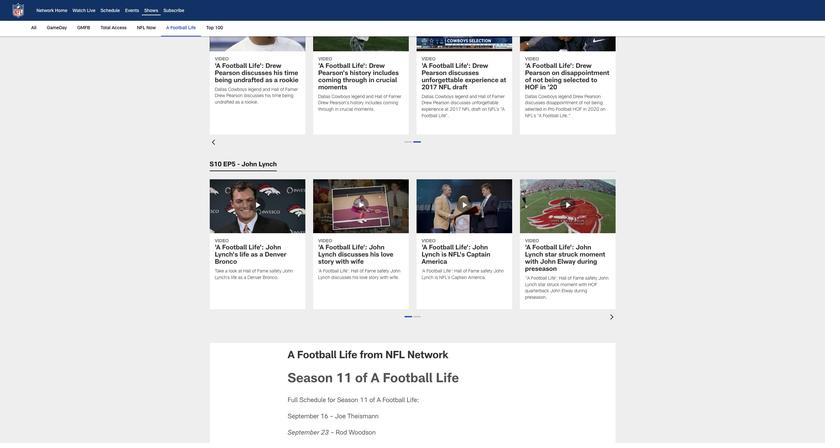 Task type: locate. For each thing, give the bounding box(es) containing it.
drew
[[266, 63, 281, 70], [369, 63, 385, 70], [472, 63, 488, 70], [576, 63, 592, 70], [215, 94, 225, 99], [573, 95, 583, 99], [318, 101, 329, 106], [422, 101, 432, 106]]

cowboys for being
[[539, 95, 557, 99]]

star inside '''a football life': hall of fame safety john lynch star struck moment with hof quarterback john elway during preseason.'
[[538, 283, 546, 288]]

0 horizontal spatial famer
[[285, 88, 298, 92]]

hof
[[525, 85, 539, 91], [573, 108, 582, 112], [588, 283, 597, 288]]

fame up america.
[[468, 270, 480, 274]]

"a
[[501, 108, 505, 112], [537, 114, 542, 119]]

1 vertical spatial september
[[288, 431, 319, 437]]

11 up "theismann"
[[360, 398, 368, 405]]

nfl's inside dallas cowboys legend drew pearson discusses disappointment of not being selected in pro football hof in 2020 on nfl's "a football life."
[[525, 114, 536, 119]]

life': inside the 'a football life': hall of fame safety john lynch discusses his love story with wife.
[[340, 270, 350, 274]]

life':
[[249, 63, 264, 70], [352, 63, 367, 70], [456, 63, 471, 70], [559, 63, 574, 70], [249, 245, 264, 252], [352, 245, 367, 252], [456, 245, 471, 252], [559, 245, 574, 252], [340, 270, 350, 274], [444, 270, 453, 274], [548, 277, 558, 281]]

0 horizontal spatial selected
[[525, 108, 542, 112]]

history up dallas cowboys legend and hall of famer drew pearson's history includes coming through in crucial moments.
[[350, 71, 371, 77]]

lynch
[[259, 162, 277, 169], [318, 253, 337, 259], [422, 253, 440, 259], [525, 253, 543, 259], [318, 276, 330, 281], [422, 276, 434, 281], [525, 283, 537, 288]]

11 up 'full schedule for season 11 of a football life:'
[[336, 373, 352, 386]]

and
[[263, 88, 270, 92], [366, 95, 374, 99], [470, 95, 477, 99]]

safety for 'a football life': john lynch star struck moment with john elway during preseason
[[585, 277, 597, 281]]

legend up the life."
[[558, 95, 572, 99]]

is up america
[[442, 253, 447, 259]]

cowboys inside 'dallas cowboys legend and hall of famer drew pearson discusses unforgettable experience at 2017 nfl draft on nfl's "a football life".'
[[435, 95, 454, 99]]

video
[[215, 57, 229, 62], [318, 57, 332, 62], [422, 57, 436, 62], [525, 57, 539, 62], [215, 239, 229, 244], [318, 239, 332, 244], [422, 239, 436, 244], [525, 239, 539, 244]]

life': for a
[[249, 245, 264, 252]]

september for september 23 – rod woodson
[[288, 431, 319, 437]]

time up rookie
[[284, 71, 298, 77]]

legend up moments.
[[352, 95, 365, 99]]

'a for 'a football life': john lynch discusses his love story with wife
[[318, 245, 324, 252]]

star up the preseason
[[545, 253, 557, 259]]

schedule left for
[[299, 398, 326, 405]]

pearson inside dallas cowboys legend drew pearson discusses disappointment of not being selected in pro football hof in 2020 on nfl's "a football life."
[[585, 95, 601, 99]]

down image
[[210, 140, 215, 145], [610, 315, 616, 320]]

1 vertical spatial life
[[231, 276, 237, 281]]

'a inside video 'a football life': drew pearson discusses his time being undrafted as a rookie
[[215, 63, 221, 70]]

lynch's
[[215, 253, 238, 259], [215, 276, 230, 281]]

football inside video 'a football life': john lynch's life as a denver bronco
[[222, 245, 247, 252]]

11
[[336, 373, 352, 386], [360, 398, 368, 405]]

0 vertical spatial –
[[330, 414, 333, 421]]

0 horizontal spatial love
[[360, 276, 368, 281]]

gmfb
[[77, 26, 90, 31]]

hall
[[271, 88, 279, 92], [375, 95, 382, 99], [478, 95, 486, 99], [243, 270, 251, 274], [351, 270, 359, 274], [454, 270, 462, 274], [559, 277, 567, 281]]

life': inside video 'a football life': drew pearson discusses his time being undrafted as a rookie
[[249, 63, 264, 70]]

lynch's up bronco
[[215, 253, 238, 259]]

drew inside video 'a football life': drew pearson on disappointment of not being selected to hof in '20
[[576, 63, 592, 70]]

through inside video 'a football life': drew pearson's history includes coming through in crucial moments
[[343, 78, 367, 84]]

nfl's inside 'a football life': hall of fame safety john lynch is nfl's captain america.
[[439, 276, 450, 281]]

life
[[240, 253, 249, 259], [231, 276, 237, 281]]

safety for 'a football life': john lynch is nfl's captain america
[[481, 270, 493, 274]]

pearson's
[[318, 71, 348, 77], [330, 101, 349, 106]]

legend inside 'dallas cowboys legend and hall of famer drew pearson discusses unforgettable experience at 2017 nfl draft on nfl's "a football life".'
[[455, 95, 468, 99]]

struck
[[559, 253, 578, 259], [547, 283, 559, 288]]

legend inside dallas cowboys legend and hall of famer drew pearson discusses his time being undrafted as a rookie.
[[248, 88, 262, 92]]

1 vertical spatial is
[[435, 276, 438, 281]]

cowboys up life".
[[435, 95, 454, 99]]

0 vertical spatial schedule
[[101, 9, 120, 13]]

experience up life".
[[422, 108, 444, 112]]

all link
[[31, 21, 39, 36]]

hall down video 'a football life': drew pearson discusses unforgettable experience at 2017 nfl draft
[[478, 95, 486, 99]]

0 horizontal spatial draft
[[453, 85, 468, 91]]

0 vertical spatial coming
[[318, 78, 341, 84]]

life': inside video 'a football life': john lynch's life as a denver bronco
[[249, 245, 264, 252]]

in up dallas cowboys legend and hall of famer drew pearson's history includes coming through in crucial moments.
[[369, 78, 374, 84]]

in inside video 'a football life': drew pearson on disappointment of not being selected to hof in '20
[[540, 85, 546, 91]]

discusses inside video 'a football life': john lynch discusses his love story with wife
[[338, 253, 369, 259]]

1 horizontal spatial time
[[284, 71, 298, 77]]

life down look
[[231, 276, 237, 281]]

drew inside dallas cowboys legend drew pearson discusses disappointment of not being selected in pro football hof in 2020 on nfl's "a football life."
[[573, 95, 583, 99]]

video for 'a football life': drew pearson discusses his time being undrafted as a rookie
[[215, 57, 229, 62]]

1 horizontal spatial is
[[442, 253, 447, 259]]

'20
[[548, 85, 557, 91]]

captain up america.
[[467, 253, 491, 259]]

elway up '''a football life': hall of fame safety john lynch star struck moment with hof quarterback john elway during preseason.'
[[558, 260, 576, 266]]

as left rookie.
[[235, 101, 240, 105]]

1 vertical spatial captain
[[452, 276, 467, 281]]

video inside video 'a football life': drew pearson discusses unforgettable experience at 2017 nfl draft
[[422, 57, 436, 62]]

is down america
[[435, 276, 438, 281]]

a left rookie.
[[241, 101, 244, 105]]

1 vertical spatial pearson's
[[330, 101, 349, 106]]

0 vertical spatial lynch's
[[215, 253, 238, 259]]

nfl's inside video 'a football life': john lynch is nfl's captain america
[[448, 253, 465, 259]]

cowboys down the '20
[[539, 95, 557, 99]]

fame up bronco.
[[257, 270, 268, 274]]

september 16 – joe theismann
[[288, 414, 379, 421]]

2 horizontal spatial on
[[601, 108, 606, 112]]

0 vertical spatial down image
[[210, 140, 215, 145]]

1 horizontal spatial moment
[[580, 253, 605, 259]]

and down video 'a football life': drew pearson discusses unforgettable experience at 2017 nfl draft
[[470, 95, 477, 99]]

for
[[328, 398, 336, 405]]

down image inside carousel with 8 items region
[[610, 315, 616, 320]]

experience inside video 'a football life': drew pearson discusses unforgettable experience at 2017 nfl draft
[[465, 78, 499, 84]]

america
[[422, 260, 447, 266]]

1 vertical spatial 11
[[360, 398, 368, 405]]

1 september from the top
[[288, 414, 319, 421]]

love
[[381, 253, 393, 259], [360, 276, 368, 281]]

'a inside video 'a football life': john lynch discusses his love story with wife
[[318, 245, 324, 252]]

his up the 'a football life': hall of fame safety john lynch discusses his love story with wife.
[[370, 253, 379, 259]]

his up rookie
[[274, 71, 283, 77]]

0 vertical spatial experience
[[465, 78, 499, 84]]

hof for fame
[[588, 283, 597, 288]]

includes
[[373, 71, 399, 77], [365, 101, 382, 106]]

2 lynch's from the top
[[215, 276, 230, 281]]

video 'a football life': john lynch discusses his love story with wife
[[318, 239, 393, 266]]

1 horizontal spatial draft
[[472, 108, 481, 112]]

legend inside dallas cowboys legend and hall of famer drew pearson's history includes coming through in crucial moments.
[[352, 95, 365, 99]]

2 september from the top
[[288, 431, 319, 437]]

lynch inside the 'a football life': hall of fame safety john lynch discusses his love story with wife.
[[318, 276, 330, 281]]

dallas for 'a football life': drew pearson discusses his time being undrafted as a rookie
[[215, 88, 227, 92]]

struck inside '''a football life': hall of fame safety john lynch star struck moment with hof quarterback john elway during preseason.'
[[547, 283, 559, 288]]

life inside video 'a football life': john lynch's life as a denver bronco
[[240, 253, 249, 259]]

hall down "wife"
[[351, 270, 359, 274]]

in left the '20
[[540, 85, 546, 91]]

woodson
[[349, 431, 376, 437]]

bronco
[[215, 260, 237, 266]]

events
[[125, 9, 139, 13]]

discusses inside 'dallas cowboys legend and hall of famer drew pearson discusses unforgettable experience at 2017 nfl draft on nfl's "a football life".'
[[451, 101, 471, 106]]

disappointment up to
[[561, 71, 610, 77]]

pearson inside 'dallas cowboys legend and hall of famer drew pearson discusses unforgettable experience at 2017 nfl draft on nfl's "a football life".'
[[433, 101, 450, 106]]

1 vertical spatial undrafted
[[215, 101, 234, 105]]

as up dallas cowboys legend and hall of famer drew pearson discusses his time being undrafted as a rookie.
[[265, 78, 272, 84]]

elway
[[558, 260, 576, 266], [562, 290, 573, 294]]

0 vertical spatial life
[[240, 253, 249, 259]]

banner
[[0, 0, 825, 36]]

selected inside dallas cowboys legend drew pearson discusses disappointment of not being selected in pro football hof in 2020 on nfl's "a football life."
[[525, 108, 542, 112]]

0 vertical spatial struck
[[559, 253, 578, 259]]

with inside '''a football life': hall of fame safety john lynch star struck moment with hof quarterback john elway during preseason.'
[[579, 283, 587, 288]]

his down "wife"
[[353, 276, 358, 281]]

football
[[170, 26, 187, 31], [222, 63, 247, 70], [326, 63, 351, 70], [429, 63, 454, 70], [533, 63, 557, 70], [556, 108, 572, 112], [422, 114, 438, 119], [543, 114, 559, 119], [222, 245, 247, 252], [326, 245, 351, 252], [429, 245, 454, 252], [533, 245, 557, 252], [323, 270, 339, 274], [427, 270, 442, 274], [531, 277, 547, 281], [297, 351, 337, 362], [383, 373, 433, 386], [383, 398, 405, 405]]

1 vertical spatial story
[[369, 276, 379, 281]]

love inside video 'a football life': john lynch discusses his love story with wife
[[381, 253, 393, 259]]

season right for
[[337, 398, 358, 405]]

life': for captain
[[456, 245, 471, 252]]

story left "wife"
[[318, 260, 334, 266]]

season up full
[[288, 373, 333, 386]]

0 vertical spatial elway
[[558, 260, 576, 266]]

0 vertical spatial life
[[188, 26, 196, 31]]

2 vertical spatial at
[[238, 270, 242, 274]]

drew inside video 'a football life': drew pearson discusses his time being undrafted as a rookie
[[266, 63, 281, 70]]

'a for 'a football life': john lynch is nfl's captain america
[[422, 245, 427, 252]]

lynch's down "take"
[[215, 276, 230, 281]]

total access
[[101, 26, 127, 31]]

top 100 link
[[204, 21, 226, 36]]

2 horizontal spatial at
[[500, 78, 506, 84]]

0 horizontal spatial 2017
[[422, 85, 437, 91]]

a up take a look at hall of fame safety john lynch's life as a denver bronco.
[[260, 253, 263, 259]]

0 vertical spatial undrafted
[[234, 78, 264, 84]]

legend
[[248, 88, 262, 92], [352, 95, 365, 99], [455, 95, 468, 99], [558, 95, 572, 99]]

wife.
[[390, 276, 399, 281]]

life
[[188, 26, 196, 31], [339, 351, 357, 362], [436, 373, 459, 386]]

2 horizontal spatial and
[[470, 95, 477, 99]]

down image for 'a football life': drew pearson discusses unforgettable experience at 2017 nfl draft
[[210, 140, 215, 145]]

0 horizontal spatial unforgettable
[[422, 78, 463, 84]]

1 horizontal spatial coming
[[383, 101, 398, 106]]

now
[[147, 26, 156, 31]]

pearson's inside video 'a football life': drew pearson's history includes coming through in crucial moments
[[318, 71, 348, 77]]

nfl
[[137, 26, 145, 31], [439, 85, 451, 91], [462, 108, 470, 112], [386, 351, 405, 362]]

1 vertical spatial "a
[[537, 114, 542, 119]]

1 vertical spatial star
[[538, 283, 546, 288]]

cowboys up rookie.
[[228, 88, 247, 92]]

1 horizontal spatial on
[[552, 71, 560, 77]]

life for a football life
[[188, 26, 196, 31]]

network
[[36, 9, 54, 13], [407, 351, 448, 362]]

safety
[[270, 270, 282, 274], [377, 270, 389, 274], [481, 270, 493, 274], [585, 277, 597, 281]]

as down video 'a football life': john lynch's life as a denver bronco at left bottom
[[238, 276, 243, 281]]

through up dallas cowboys legend and hall of famer drew pearson's history includes coming through in crucial moments.
[[343, 78, 367, 84]]

dallas for 'a football life': drew pearson on disappointment of not being selected to hof in '20
[[525, 95, 537, 99]]

0 vertical spatial history
[[350, 71, 371, 77]]

pearson's inside dallas cowboys legend and hall of famer drew pearson's history includes coming through in crucial moments.
[[330, 101, 349, 106]]

nfl shield image
[[10, 3, 26, 18]]

hall inside dallas cowboys legend and hall of famer drew pearson discusses his time being undrafted as a rookie.
[[271, 88, 279, 92]]

september down full
[[288, 414, 319, 421]]

nfl's
[[488, 108, 499, 112], [525, 114, 536, 119], [448, 253, 465, 259], [439, 276, 450, 281]]

love up wife.
[[381, 253, 393, 259]]

0 horizontal spatial schedule
[[101, 9, 120, 13]]

life': inside video 'a football life': drew pearson on disappointment of not being selected to hof in '20
[[559, 63, 574, 70]]

selected left to
[[564, 78, 590, 84]]

watch live link
[[73, 9, 95, 13]]

2 horizontal spatial life
[[436, 373, 459, 386]]

'a for 'a football life': john lynch star struck moment with john elway during preseason
[[525, 245, 531, 252]]

-
[[237, 162, 240, 169]]

carousel with 8 items region
[[210, 180, 825, 328]]

dallas inside dallas cowboys legend and hall of famer drew pearson discusses his time being undrafted as a rookie.
[[215, 88, 227, 92]]

1 vertical spatial selected
[[525, 108, 542, 112]]

moment inside 'video 'a football life': john lynch star struck moment with john elway during preseason'
[[580, 253, 605, 259]]

1 horizontal spatial hof
[[573, 108, 582, 112]]

famer
[[285, 88, 298, 92], [389, 95, 401, 99], [492, 95, 505, 99]]

0 horizontal spatial down image
[[210, 140, 215, 145]]

0 vertical spatial unforgettable
[[422, 78, 463, 84]]

dallas inside dallas cowboys legend and hall of famer drew pearson's history includes coming through in crucial moments.
[[318, 95, 330, 99]]

1 vertical spatial elway
[[562, 290, 573, 294]]

safety inside 'a football life': hall of fame safety john lynch is nfl's captain america.
[[481, 270, 493, 274]]

elway inside '''a football life': hall of fame safety john lynch star struck moment with hof quarterback john elway during preseason.'
[[562, 290, 573, 294]]

through
[[343, 78, 367, 84], [318, 108, 334, 112]]

fame down video 'a football life': john lynch discusses his love story with wife
[[365, 270, 376, 274]]

2 vertical spatial hof
[[588, 283, 597, 288]]

experience up 'dallas cowboys legend and hall of famer drew pearson discusses unforgettable experience at 2017 nfl draft on nfl's "a football life".'
[[465, 78, 499, 84]]

legend up rookie.
[[248, 88, 262, 92]]

his down video 'a football life': drew pearson discusses his time being undrafted as a rookie
[[265, 94, 271, 99]]

pro
[[548, 108, 555, 112]]

coming inside dallas cowboys legend and hall of famer drew pearson's history includes coming through in crucial moments.
[[383, 101, 398, 106]]

nfl now link
[[134, 21, 159, 36]]

0 vertical spatial love
[[381, 253, 393, 259]]

0 vertical spatial is
[[442, 253, 447, 259]]

1 vertical spatial lynch's
[[215, 276, 230, 281]]

on
[[552, 71, 560, 77], [482, 108, 487, 112], [601, 108, 606, 112]]

0 horizontal spatial coming
[[318, 78, 341, 84]]

football inside 'a football life': hall of fame safety john lynch is nfl's captain america.
[[427, 270, 442, 274]]

0 horizontal spatial hof
[[525, 85, 539, 91]]

'a for 'a football life': drew pearson on disappointment of not being selected to hof in '20
[[525, 63, 531, 70]]

september left 23 on the bottom left of page
[[288, 431, 319, 437]]

disappointment up pro
[[546, 101, 578, 106]]

0 horizontal spatial story
[[318, 260, 334, 266]]

cowboys down moments
[[332, 95, 350, 99]]

1 horizontal spatial life
[[339, 351, 357, 362]]

0 vertical spatial "a
[[501, 108, 505, 112]]

'a inside video 'a football life': drew pearson's history includes coming through in crucial moments
[[318, 63, 324, 70]]

selected
[[564, 78, 590, 84], [525, 108, 542, 112]]

23
[[321, 431, 329, 437]]

hall down video 'a football life': john lynch is nfl's captain america
[[454, 270, 462, 274]]

1 vertical spatial not
[[584, 101, 591, 106]]

nfl inside 'dallas cowboys legend and hall of famer drew pearson discusses unforgettable experience at 2017 nfl draft on nfl's "a football life".'
[[462, 108, 470, 112]]

1 horizontal spatial story
[[369, 276, 379, 281]]

0 vertical spatial hof
[[525, 85, 539, 91]]

selected left pro
[[525, 108, 542, 112]]

– right 23 on the bottom left of page
[[331, 431, 334, 437]]

unforgettable inside 'dallas cowboys legend and hall of famer drew pearson discusses unforgettable experience at 2017 nfl draft on nfl's "a football life".'
[[472, 101, 499, 106]]

0 vertical spatial includes
[[373, 71, 399, 77]]

through down moments
[[318, 108, 334, 112]]

0 horizontal spatial is
[[435, 276, 438, 281]]

in
[[369, 78, 374, 84], [540, 85, 546, 91], [335, 108, 339, 112], [543, 108, 547, 112], [583, 108, 587, 112]]

0 horizontal spatial experience
[[422, 108, 444, 112]]

famer for 'a football life': drew pearson's history includes coming through in crucial moments
[[389, 95, 401, 99]]

is
[[442, 253, 447, 259], [435, 276, 438, 281]]

preseason
[[525, 267, 557, 273]]

as inside video 'a football life': john lynch's life as a denver bronco
[[251, 253, 258, 259]]

network home link
[[36, 9, 67, 13]]

unforgettable
[[422, 78, 463, 84], [472, 101, 499, 106]]

1 vertical spatial network
[[407, 351, 448, 362]]

lynch inside video 'a football life': john lynch discusses his love story with wife
[[318, 253, 337, 259]]

in left the 2020
[[583, 108, 587, 112]]

video for 'a football life': john lynch is nfl's captain america
[[422, 239, 436, 244]]

0 horizontal spatial moment
[[561, 283, 577, 288]]

moments.
[[354, 108, 375, 112]]

drew inside video 'a football life': drew pearson discusses unforgettable experience at 2017 nfl draft
[[472, 63, 488, 70]]

schedule up "total access" link
[[101, 9, 120, 13]]

1 horizontal spatial life
[[240, 253, 249, 259]]

1 vertical spatial through
[[318, 108, 334, 112]]

elway right quarterback at right bottom
[[562, 290, 573, 294]]

video inside video 'a football life': drew pearson's history includes coming through in crucial moments
[[318, 57, 332, 62]]

top
[[206, 26, 214, 31]]

denver left bronco.
[[248, 276, 262, 281]]

1 horizontal spatial famer
[[389, 95, 401, 99]]

1 horizontal spatial unforgettable
[[472, 101, 499, 106]]

carousel with 7 items region
[[0, 0, 623, 153]]

1 vertical spatial unforgettable
[[472, 101, 499, 106]]

as up take a look at hall of fame safety john lynch's life as a denver bronco.
[[251, 253, 258, 259]]

love inside the 'a football life': hall of fame safety john lynch discusses his love story with wife.
[[360, 276, 368, 281]]

'a inside 'video 'a football life': john lynch star struck moment with john elway during preseason'
[[525, 245, 531, 252]]

in down moments
[[335, 108, 339, 112]]

life': for experience
[[456, 63, 471, 70]]

pearson's up moments
[[318, 71, 348, 77]]

1 lynch's from the top
[[215, 253, 238, 259]]

denver up bronco.
[[265, 253, 286, 259]]

hall down video 'a football life': drew pearson discusses his time being undrafted as a rookie
[[271, 88, 279, 92]]

1 horizontal spatial "a
[[537, 114, 542, 119]]

pearson's down moments
[[330, 101, 349, 106]]

down image for 'a football life': john lynch is nfl's captain america
[[610, 315, 616, 320]]

take a look at hall of fame safety john lynch's life as a denver bronco.
[[215, 270, 293, 281]]

1 vertical spatial experience
[[422, 108, 444, 112]]

1 vertical spatial struck
[[547, 283, 559, 288]]

1 horizontal spatial denver
[[265, 253, 286, 259]]

0 vertical spatial network
[[36, 9, 54, 13]]

crucial inside video 'a football life': drew pearson's history includes coming through in crucial moments
[[376, 78, 397, 84]]

1 vertical spatial includes
[[365, 101, 382, 106]]

undrafted left rookie.
[[215, 101, 234, 105]]

video for 'a football life': drew pearson discusses unforgettable experience at 2017 nfl draft
[[422, 57, 436, 62]]

1 vertical spatial draft
[[472, 108, 481, 112]]

history up moments.
[[350, 101, 364, 106]]

life': for moment
[[559, 245, 574, 252]]

being inside video 'a football life': drew pearson discusses his time being undrafted as a rookie
[[215, 78, 232, 84]]

1 horizontal spatial network
[[407, 351, 448, 362]]

video inside video 'a football life': drew pearson on disappointment of not being selected to hof in '20
[[525, 57, 539, 62]]

a left look
[[225, 270, 228, 274]]

1 vertical spatial time
[[272, 94, 281, 99]]

1 horizontal spatial down image
[[610, 315, 616, 320]]

hall down video 'a football life': drew pearson's history includes coming through in crucial moments
[[375, 95, 382, 99]]

captain left america.
[[452, 276, 467, 281]]

0 vertical spatial 2017
[[422, 85, 437, 91]]

– right 16
[[330, 414, 333, 421]]

captain inside 'a football life': hall of fame safety john lynch is nfl's captain america.
[[452, 276, 467, 281]]

john
[[242, 162, 257, 169], [266, 245, 281, 252], [369, 245, 385, 252], [472, 245, 488, 252], [576, 245, 592, 252], [540, 260, 556, 266], [283, 270, 293, 274], [390, 270, 401, 274], [494, 270, 504, 274], [599, 277, 609, 281], [550, 290, 561, 294]]

star up quarterback at right bottom
[[538, 283, 546, 288]]

as inside video 'a football life': drew pearson discusses his time being undrafted as a rookie
[[265, 78, 272, 84]]

1 vertical spatial down image
[[610, 315, 616, 320]]

a left rookie
[[274, 78, 278, 84]]

cowboys inside dallas cowboys legend drew pearson discusses disappointment of not being selected in pro football hof in 2020 on nfl's "a football life."
[[539, 95, 557, 99]]

1 horizontal spatial crucial
[[376, 78, 397, 84]]

love down "wife"
[[360, 276, 368, 281]]

cowboys for 2017
[[435, 95, 454, 99]]

star
[[545, 253, 557, 259], [538, 283, 546, 288]]

hall right look
[[243, 270, 251, 274]]

0 vertical spatial pearson's
[[318, 71, 348, 77]]

story left wife.
[[369, 276, 379, 281]]

s10 ep5 - john lynch
[[210, 162, 277, 169]]

0 vertical spatial moment
[[580, 253, 605, 259]]

legend for crucial
[[352, 95, 365, 99]]

september
[[288, 414, 319, 421], [288, 431, 319, 437]]

'a
[[215, 63, 221, 70], [318, 63, 324, 70], [422, 63, 427, 70], [525, 63, 531, 70], [215, 245, 221, 252], [318, 245, 324, 252], [422, 245, 427, 252], [525, 245, 531, 252], [318, 270, 322, 274], [422, 270, 425, 274]]

video 'a football life': drew pearson discusses his time being undrafted as a rookie
[[215, 57, 299, 84]]

0 vertical spatial captain
[[467, 253, 491, 259]]

0 horizontal spatial life
[[231, 276, 237, 281]]

coming
[[318, 78, 341, 84], [383, 101, 398, 106]]

john inside video 'a football life': john lynch discusses his love story with wife
[[369, 245, 385, 252]]

– for joe
[[330, 414, 333, 421]]

home
[[55, 9, 67, 13]]

1 vertical spatial denver
[[248, 276, 262, 281]]

'a for 'a football life': john lynch's life as a denver bronco
[[215, 245, 221, 252]]

'a for 'a football life': drew pearson discusses his time being undrafted as a rookie
[[215, 63, 221, 70]]

life': for time
[[249, 63, 264, 70]]

0 horizontal spatial at
[[238, 270, 242, 274]]

pearson
[[215, 71, 240, 77], [422, 71, 447, 77], [525, 71, 550, 77], [226, 94, 243, 99], [585, 95, 601, 99], [433, 101, 450, 106]]

0 vertical spatial during
[[577, 260, 597, 266]]

history
[[350, 71, 371, 77], [350, 101, 364, 106]]

famer inside dallas cowboys legend and hall of famer drew pearson's history includes coming through in crucial moments.
[[389, 95, 401, 99]]

subscribe
[[163, 9, 184, 13]]

legend down video 'a football life': drew pearson discusses unforgettable experience at 2017 nfl draft
[[455, 95, 468, 99]]

and down video 'a football life': drew pearson discusses his time being undrafted as a rookie
[[263, 88, 270, 92]]

hof inside '''a football life': hall of fame safety john lynch star struck moment with hof quarterback john elway during preseason.'
[[588, 283, 597, 288]]

1 vertical spatial history
[[350, 101, 364, 106]]

'a football life': hall of fame safety john lynch discusses his love story with wife.
[[318, 270, 401, 281]]

disappointment
[[561, 71, 610, 77], [546, 101, 578, 106]]

disappointment inside video 'a football life': drew pearson on disappointment of not being selected to hof in '20
[[561, 71, 610, 77]]

1 horizontal spatial at
[[445, 108, 449, 112]]

preseason.
[[525, 296, 547, 301]]

0 horizontal spatial time
[[272, 94, 281, 99]]

top 100
[[206, 26, 223, 31]]

pearson inside video 'a football life': drew pearson on disappointment of not being selected to hof in '20
[[525, 71, 550, 77]]

1 vertical spatial coming
[[383, 101, 398, 106]]

cowboys for in
[[332, 95, 350, 99]]

0 horizontal spatial not
[[533, 78, 543, 84]]

with
[[336, 260, 349, 266], [525, 260, 539, 266], [380, 276, 388, 281], [579, 283, 587, 288]]

a left bronco.
[[244, 276, 246, 281]]

a
[[166, 26, 169, 31], [288, 351, 295, 362], [371, 373, 380, 386], [377, 398, 381, 405]]

0 horizontal spatial 11
[[336, 373, 352, 386]]

draft
[[453, 85, 468, 91], [472, 108, 481, 112]]

not inside video 'a football life': drew pearson on disappointment of not being selected to hof in '20
[[533, 78, 543, 84]]

life inside take a look at hall of fame safety john lynch's life as a denver bronco.
[[231, 276, 237, 281]]

time down rookie
[[272, 94, 281, 99]]

football inside video 'a football life': drew pearson's history includes coming through in crucial moments
[[326, 63, 351, 70]]

denver inside take a look at hall of fame safety john lynch's life as a denver bronco.
[[248, 276, 262, 281]]

fame down 'video 'a football life': john lynch star struck moment with john elway during preseason'
[[573, 277, 584, 281]]

1 vertical spatial crucial
[[340, 108, 353, 112]]

hall down 'video 'a football life': john lynch star struck moment with john elway during preseason'
[[559, 277, 567, 281]]

1 horizontal spatial 2017
[[450, 108, 461, 112]]

famer inside dallas cowboys legend and hall of famer drew pearson discusses his time being undrafted as a rookie.
[[285, 88, 298, 92]]

undrafted up dallas cowboys legend and hall of famer drew pearson discusses his time being undrafted as a rookie.
[[234, 78, 264, 84]]

fame inside 'a football life': hall of fame safety john lynch is nfl's captain america.
[[468, 270, 480, 274]]

lynch's inside video 'a football life': john lynch's life as a denver bronco
[[215, 253, 238, 259]]

2 horizontal spatial famer
[[492, 95, 505, 99]]

undrafted inside dallas cowboys legend and hall of famer drew pearson discusses his time being undrafted as a rookie.
[[215, 101, 234, 105]]

a
[[274, 78, 278, 84], [241, 101, 244, 105], [260, 253, 263, 259], [225, 270, 228, 274], [244, 276, 246, 281]]

100
[[215, 26, 223, 31]]

life up take a look at hall of fame safety john lynch's life as a denver bronco.
[[240, 253, 249, 259]]

0 horizontal spatial crucial
[[340, 108, 353, 112]]

'a inside video 'a football life': john lynch's life as a denver bronco
[[215, 245, 221, 252]]

banner containing network home
[[0, 0, 825, 36]]

and up moments.
[[366, 95, 374, 99]]

network home
[[36, 9, 67, 13]]

during
[[577, 260, 597, 266], [575, 290, 587, 294]]



Task type: describe. For each thing, give the bounding box(es) containing it.
football inside video 'a football life': john lynch is nfl's captain america
[[429, 245, 454, 252]]

september for september 16 – joe theismann
[[288, 414, 319, 421]]

football inside 'video 'a football life': john lynch star struck moment with john elway during preseason'
[[533, 245, 557, 252]]

discusses inside dallas cowboys legend drew pearson discusses disappointment of not being selected in pro football hof in 2020 on nfl's "a football life."
[[525, 101, 545, 106]]

shows
[[144, 9, 158, 13]]

of inside '''a football life': hall of fame safety john lynch star struck moment with hof quarterback john elway during preseason.'
[[568, 277, 572, 281]]

2020
[[588, 108, 599, 112]]

draft inside 'dallas cowboys legend and hall of famer drew pearson discusses unforgettable experience at 2017 nfl draft on nfl's "a football life".'
[[472, 108, 481, 112]]

''a football life': hall of fame safety john lynch star struck moment with hof quarterback john elway during preseason.
[[525, 277, 609, 301]]

fame for 'a football life': john lynch is nfl's captain america
[[468, 270, 480, 274]]

pearson inside video 'a football life': drew pearson discusses his time being undrafted as a rookie
[[215, 71, 240, 77]]

hall inside dallas cowboys legend and hall of famer drew pearson's history includes coming through in crucial moments.
[[375, 95, 382, 99]]

''a
[[525, 277, 530, 281]]

'a football life': hall of fame safety john lynch is nfl's captain america.
[[422, 270, 504, 281]]

shows link
[[144, 9, 158, 13]]

wife
[[351, 260, 364, 266]]

nfl inside nfl now link
[[137, 26, 145, 31]]

life for a football life from nfl network
[[339, 351, 357, 362]]

dallas for 'a football life': drew pearson's history includes coming through in crucial moments
[[318, 95, 330, 99]]

0 horizontal spatial network
[[36, 9, 54, 13]]

legend for selected
[[558, 95, 572, 99]]

0 vertical spatial 11
[[336, 373, 352, 386]]

video for 'a football life': drew pearson on disappointment of not being selected to hof in '20
[[525, 57, 539, 62]]

total access link
[[98, 21, 129, 36]]

from
[[360, 351, 383, 362]]

during inside '''a football life': hall of fame safety john lynch star struck moment with hof quarterback john elway during preseason.'
[[575, 290, 587, 294]]

video 'a football life': john lynch is nfl's captain america
[[422, 239, 491, 266]]

famer for 'a football life': drew pearson discusses his time being undrafted as a rookie
[[285, 88, 298, 92]]

on inside dallas cowboys legend drew pearson discusses disappointment of not being selected in pro football hof in 2020 on nfl's "a football life."
[[601, 108, 606, 112]]

includes inside video 'a football life': drew pearson's history includes coming through in crucial moments
[[373, 71, 399, 77]]

take
[[215, 270, 224, 274]]

drew inside dallas cowboys legend and hall of famer drew pearson discusses his time being undrafted as a rookie.
[[215, 94, 225, 99]]

1 horizontal spatial 11
[[360, 398, 368, 405]]

dallas for 'a football life': drew pearson discusses unforgettable experience at 2017 nfl draft
[[422, 95, 434, 99]]

denver inside video 'a football life': john lynch's life as a denver bronco
[[265, 253, 286, 259]]

in left pro
[[543, 108, 547, 112]]

football inside '''a football life': hall of fame safety john lynch star struck moment with hof quarterback john elway during preseason.'
[[531, 277, 547, 281]]

video for 'a football life': john lynch's life as a denver bronco
[[215, 239, 229, 244]]

being inside dallas cowboys legend and hall of famer drew pearson discusses his time being undrafted as a rookie.
[[282, 94, 294, 99]]

16
[[321, 414, 328, 421]]

draft inside video 'a football life': drew pearson discusses unforgettable experience at 2017 nfl draft
[[453, 85, 468, 91]]

of inside dallas cowboys legend drew pearson discusses disappointment of not being selected in pro football hof in 2020 on nfl's "a football life."
[[579, 101, 583, 106]]

rookie
[[279, 78, 299, 84]]

dallas cowboys legend and hall of famer drew pearson's history includes coming through in crucial moments.
[[318, 95, 401, 112]]

legend for nfl
[[455, 95, 468, 99]]

with inside video 'a football life': john lynch discusses his love story with wife
[[336, 260, 349, 266]]

'a for 'a football life': drew pearson's history includes coming through in crucial moments
[[318, 63, 324, 70]]

star inside 'video 'a football life': john lynch star struck moment with john elway during preseason'
[[545, 253, 557, 259]]

football inside the 'a football life': hall of fame safety john lynch discusses his love story with wife.
[[323, 270, 339, 274]]

life".
[[439, 114, 449, 119]]

life': for coming
[[352, 63, 367, 70]]

1 vertical spatial schedule
[[299, 398, 326, 405]]

"a inside dallas cowboys legend drew pearson discusses disappointment of not being selected in pro football hof in 2020 on nfl's "a football life."
[[537, 114, 542, 119]]

full
[[288, 398, 298, 405]]

moments
[[318, 85, 347, 91]]

video for 'a football life': drew pearson's history includes coming through in crucial moments
[[318, 57, 332, 62]]

season 11 of a football life
[[288, 373, 459, 386]]

look
[[229, 270, 237, 274]]

ep5
[[223, 162, 236, 169]]

legend for as
[[248, 88, 262, 92]]

discusses inside dallas cowboys legend and hall of famer drew pearson discusses his time being undrafted as a rookie.
[[244, 94, 264, 99]]

lynch's inside take a look at hall of fame safety john lynch's life as a denver bronco.
[[215, 276, 230, 281]]

history inside video 'a football life': drew pearson's history includes coming through in crucial moments
[[350, 71, 371, 77]]

nfl now
[[137, 26, 156, 31]]

video for 'a football life': john lynch star struck moment with john elway during preseason
[[525, 239, 539, 244]]

hall inside the 'a football life': hall of fame safety john lynch discusses his love story with wife.
[[351, 270, 359, 274]]

john inside 'a football life': hall of fame safety john lynch is nfl's captain america.
[[494, 270, 504, 274]]

fame for 'a football life': john lynch discusses his love story with wife
[[365, 270, 376, 274]]

2 vertical spatial life
[[436, 373, 459, 386]]

experience inside 'dallas cowboys legend and hall of famer drew pearson discusses unforgettable experience at 2017 nfl draft on nfl's "a football life".'
[[422, 108, 444, 112]]

life."
[[560, 114, 571, 119]]

football inside video 'a football life': drew pearson discusses unforgettable experience at 2017 nfl draft
[[429, 63, 454, 70]]

is inside 'a football life': hall of fame safety john lynch is nfl's captain america.
[[435, 276, 438, 281]]

s10
[[210, 162, 222, 169]]

john inside video 'a football life': john lynch's life as a denver bronco
[[266, 245, 281, 252]]

john inside video 'a football life': john lynch is nfl's captain america
[[472, 245, 488, 252]]

moment inside '''a football life': hall of fame safety john lynch star struck moment with hof quarterback john elway during preseason.'
[[561, 283, 577, 288]]

crucial inside dallas cowboys legend and hall of famer drew pearson's history includes coming through in crucial moments.
[[340, 108, 353, 112]]

elway inside 'video 'a football life': john lynch star struck moment with john elway during preseason'
[[558, 260, 576, 266]]

lynch inside 'video 'a football life': john lynch star struck moment with john elway during preseason'
[[525, 253, 543, 259]]

video 'a football life': john lynch's life as a denver bronco
[[215, 239, 286, 266]]

john inside take a look at hall of fame safety john lynch's life as a denver bronco.
[[283, 270, 293, 274]]

story inside video 'a football life': john lynch discusses his love story with wife
[[318, 260, 334, 266]]

is inside video 'a football life': john lynch is nfl's captain america
[[442, 253, 447, 259]]

his inside video 'a football life': drew pearson discusses his time being undrafted as a rookie
[[274, 71, 283, 77]]

watch
[[73, 9, 86, 13]]

of inside the 'a football life': hall of fame safety john lynch discusses his love story with wife.
[[360, 270, 364, 274]]

discusses inside the 'a football life': hall of fame safety john lynch discusses his love story with wife.
[[331, 276, 351, 281]]

being inside video 'a football life': drew pearson on disappointment of not being selected to hof in '20
[[545, 78, 562, 84]]

life:
[[407, 398, 419, 405]]

to
[[591, 78, 598, 84]]

'a for 'a football life': drew pearson discusses unforgettable experience at 2017 nfl draft
[[422, 63, 427, 70]]

events link
[[125, 9, 139, 13]]

access
[[112, 26, 127, 31]]

dallas cowboys legend and hall of famer drew pearson discusses his time being undrafted as a rookie.
[[215, 88, 298, 105]]

0 vertical spatial season
[[288, 373, 333, 386]]

at inside video 'a football life': drew pearson discusses unforgettable experience at 2017 nfl draft
[[500, 78, 506, 84]]

through inside dallas cowboys legend and hall of famer drew pearson's history includes coming through in crucial moments.
[[318, 108, 334, 112]]

– for rod
[[331, 431, 334, 437]]

full schedule for season 11 of a football life:
[[288, 398, 419, 405]]

'a inside the 'a football life': hall of fame safety john lynch discusses his love story with wife.
[[318, 270, 322, 274]]

john inside the 'a football life': hall of fame safety john lynch discusses his love story with wife.
[[390, 270, 401, 274]]

being inside dallas cowboys legend drew pearson discusses disappointment of not being selected in pro football hof in 2020 on nfl's "a football life."
[[592, 101, 603, 106]]

1 vertical spatial season
[[337, 398, 358, 405]]

america.
[[468, 276, 486, 281]]

gmfb link
[[75, 21, 93, 36]]

and for draft
[[470, 95, 477, 99]]

a football life from nfl network
[[288, 351, 448, 362]]

rod
[[336, 431, 347, 437]]

and for moments
[[366, 95, 374, 99]]

theismann
[[348, 414, 379, 421]]

discusses inside video 'a football life': drew pearson discusses his time being undrafted as a rookie
[[242, 71, 272, 77]]

not inside dallas cowboys legend drew pearson discusses disappointment of not being selected in pro football hof in 2020 on nfl's "a football life."
[[584, 101, 591, 106]]

video 'a football life': drew pearson discusses unforgettable experience at 2017 nfl draft
[[422, 57, 506, 91]]

discusses inside video 'a football life': drew pearson discusses unforgettable experience at 2017 nfl draft
[[449, 71, 479, 77]]

in inside dallas cowboys legend and hall of famer drew pearson's history includes coming through in crucial moments.
[[335, 108, 339, 112]]

gameday
[[47, 26, 67, 31]]

of inside video 'a football life': drew pearson on disappointment of not being selected to hof in '20
[[525, 78, 531, 84]]

football inside 'dallas cowboys legend and hall of famer drew pearson discusses unforgettable experience at 2017 nfl draft on nfl's "a football life".'
[[422, 114, 438, 119]]

cowboys for undrafted
[[228, 88, 247, 92]]

video for 'a football life': john lynch discusses his love story with wife
[[318, 239, 332, 244]]

time inside video 'a football life': drew pearson discusses his time being undrafted as a rookie
[[284, 71, 298, 77]]

dallas cowboys legend and hall of famer drew pearson discusses unforgettable experience at 2017 nfl draft on nfl's "a football life".
[[422, 95, 505, 119]]

hall inside 'dallas cowboys legend and hall of famer drew pearson discusses unforgettable experience at 2017 nfl draft on nfl's "a football life".'
[[478, 95, 486, 99]]

unforgettable inside video 'a football life': drew pearson discusses unforgettable experience at 2017 nfl draft
[[422, 78, 463, 84]]

live
[[87, 9, 95, 13]]

safety for 'a football life': john lynch discusses his love story with wife
[[377, 270, 389, 274]]

rookie.
[[245, 101, 259, 105]]

coming inside video 'a football life': drew pearson's history includes coming through in crucial moments
[[318, 78, 341, 84]]

quarterback
[[525, 290, 549, 294]]

drew inside dallas cowboys legend and hall of famer drew pearson's history includes coming through in crucial moments.
[[318, 101, 329, 106]]

of inside take a look at hall of fame safety john lynch's life as a denver bronco.
[[252, 270, 256, 274]]

disappointment inside dallas cowboys legend drew pearson discusses disappointment of not being selected in pro football hof in 2020 on nfl's "a football life."
[[546, 101, 578, 106]]

all
[[31, 26, 36, 31]]

fame for 'a football life': john lynch star struck moment with john elway during preseason
[[573, 277, 584, 281]]

hall inside 'a football life': hall of fame safety john lynch is nfl's captain america.
[[454, 270, 462, 274]]

hof inside dallas cowboys legend drew pearson discusses disappointment of not being selected in pro football hof in 2020 on nfl's "a football life."
[[573, 108, 582, 112]]

life': for of
[[559, 63, 574, 70]]

video 'a football life': drew pearson on disappointment of not being selected to hof in '20
[[525, 57, 610, 91]]

hall inside '''a football life': hall of fame safety john lynch star struck moment with hof quarterback john elway during preseason.'
[[559, 277, 567, 281]]

dallas cowboys legend drew pearson discusses disappointment of not being selected in pro football hof in 2020 on nfl's "a football life."
[[525, 95, 606, 119]]

life': inside 'a football life': hall of fame safety john lynch is nfl's captain america.
[[444, 270, 453, 274]]

on inside 'dallas cowboys legend and hall of famer drew pearson discusses unforgettable experience at 2017 nfl draft on nfl's "a football life".'
[[482, 108, 487, 112]]

video 'a football life': drew pearson's history includes coming through in crucial moments
[[318, 57, 399, 91]]

life': for love
[[352, 245, 367, 252]]

joe
[[335, 414, 346, 421]]

football inside video 'a football life': drew pearson discusses his time being undrafted as a rookie
[[222, 63, 247, 70]]

bronco.
[[263, 276, 279, 281]]

video 'a football life': john lynch star struck moment with john elway during preseason
[[525, 239, 605, 273]]

watch live
[[73, 9, 95, 13]]

a inside video 'a football life': john lynch's life as a denver bronco
[[260, 253, 263, 259]]

struck inside 'video 'a football life': john lynch star struck moment with john elway during preseason'
[[559, 253, 578, 259]]

a football life link
[[164, 21, 198, 36]]

famer for 'a football life': drew pearson discusses unforgettable experience at 2017 nfl draft
[[492, 95, 505, 99]]

september 23 – rod woodson
[[288, 431, 376, 437]]

of inside 'dallas cowboys legend and hall of famer drew pearson discusses unforgettable experience at 2017 nfl draft on nfl's "a football life".'
[[487, 95, 491, 99]]

a inside dallas cowboys legend and hall of famer drew pearson discusses his time being undrafted as a rookie.
[[241, 101, 244, 105]]

subscribe link
[[163, 9, 184, 13]]

lynch inside video 'a football life': john lynch is nfl's captain america
[[422, 253, 440, 259]]

lynch inside 'a football life': hall of fame safety john lynch is nfl's captain america.
[[422, 276, 434, 281]]

at inside take a look at hall of fame safety john lynch's life as a denver bronco.
[[238, 270, 242, 274]]

selected inside video 'a football life': drew pearson on disappointment of not being selected to hof in '20
[[564, 78, 590, 84]]

hof for pearson
[[525, 85, 539, 91]]

schedule link
[[101, 9, 120, 13]]

on inside video 'a football life': drew pearson on disappointment of not being selected to hof in '20
[[552, 71, 560, 77]]

total
[[101, 26, 111, 31]]

"a inside 'dallas cowboys legend and hall of famer drew pearson discusses unforgettable experience at 2017 nfl draft on nfl's "a football life".'
[[501, 108, 505, 112]]

gameday link
[[44, 21, 70, 36]]

a football life
[[166, 26, 196, 31]]

and for a
[[263, 88, 270, 92]]

2017 inside video 'a football life': drew pearson discusses unforgettable experience at 2017 nfl draft
[[422, 85, 437, 91]]



Task type: vqa. For each thing, say whether or not it's contained in the screenshot.
the topmost "A
yes



